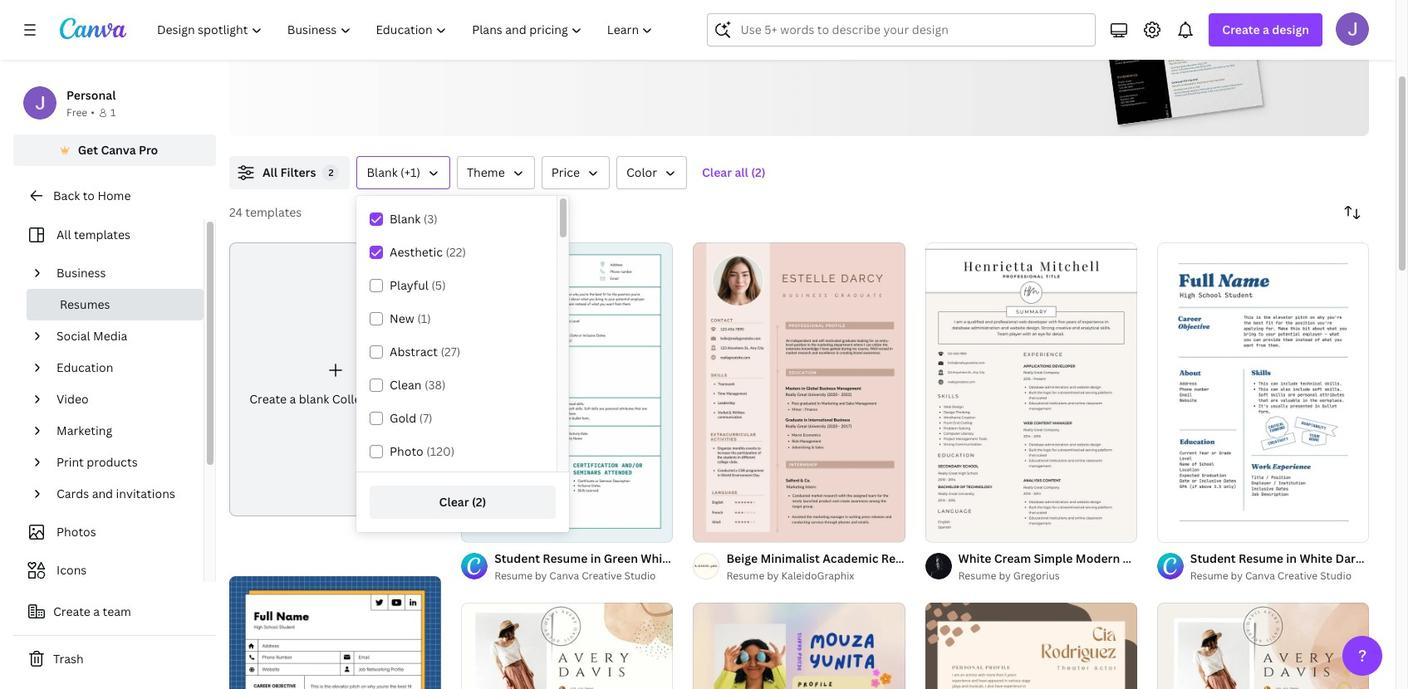 Task type: describe. For each thing, give the bounding box(es) containing it.
marketing
[[57, 423, 112, 439]]

1 of 2 link
[[1158, 243, 1370, 543]]

and inside whether you're looking for an internship or a part-time job, make your application stand out with college student resume templates you can customize and print to flaunt your achievements.
[[599, 29, 623, 47]]

student resume in dark blue white yellow lined style image
[[229, 577, 441, 690]]

canva for student resume in white dark blue lin
[[1246, 569, 1276, 583]]

2 inside 2 filter options selected element
[[329, 166, 334, 179]]

beige minimalist academic resume link
[[727, 550, 927, 568]]

by for student resume in green white lined style
[[535, 569, 547, 583]]

abstract (27)
[[390, 344, 461, 360]]

new
[[390, 311, 414, 327]]

beige aesthetic resume image
[[1158, 603, 1370, 690]]

white inside student resume in green white lined style resume by canva creative studio
[[641, 551, 674, 567]]

resume by kaleidographix link
[[727, 568, 906, 585]]

aesthetic
[[390, 244, 443, 260]]

lined
[[677, 551, 708, 567]]

create a design button
[[1210, 13, 1323, 47]]

create a blank college resume
[[249, 392, 421, 407]]

abstract organic resume image
[[461, 603, 673, 690]]

with
[[844, 7, 872, 26]]

white inside white cream simple modern business cv resume resume by gregorius
[[959, 551, 992, 567]]

student
[[305, 29, 355, 47]]

social media link
[[50, 321, 194, 352]]

2 college resume templates image from the left
[[1091, 0, 1263, 125]]

1 of 2
[[1169, 523, 1193, 535]]

icons link
[[23, 555, 194, 587]]

white cream simple modern business cv resume link
[[959, 550, 1240, 568]]

clear all (2) button
[[694, 156, 774, 189]]

personal
[[66, 87, 116, 103]]

modern
[[1076, 551, 1121, 567]]

studio for dark
[[1321, 569, 1352, 583]]

student for student resume in green white lined style
[[495, 551, 540, 567]]

kaleidographix
[[782, 569, 855, 583]]

24 templates
[[229, 204, 302, 220]]

price
[[552, 165, 580, 180]]

clean
[[390, 377, 422, 393]]

you
[[477, 29, 501, 47]]

resume by gregorius link
[[959, 568, 1138, 585]]

(22)
[[446, 244, 466, 260]]

canva inside button
[[101, 142, 136, 158]]

get
[[78, 142, 98, 158]]

out
[[819, 7, 841, 26]]

blank
[[299, 392, 329, 407]]

simple
[[1034, 551, 1073, 567]]

create for create a team
[[53, 604, 90, 620]]

business inside white cream simple modern business cv resume resume by gregorius
[[1123, 551, 1173, 567]]

create a team button
[[13, 596, 216, 629]]

1 for 1 of 2
[[1169, 523, 1174, 535]]

back
[[53, 188, 80, 204]]

Search search field
[[741, 14, 1086, 46]]

social
[[57, 328, 90, 344]]

templates for all templates
[[74, 227, 130, 243]]

of
[[1176, 523, 1185, 535]]

cards and invitations
[[57, 486, 175, 502]]

(27)
[[441, 344, 461, 360]]

trash
[[53, 652, 84, 667]]

free •
[[66, 106, 95, 120]]

white cream simple modern business cv resume image
[[925, 243, 1138, 543]]

for
[[407, 7, 426, 26]]

application
[[704, 7, 776, 26]]

photos
[[57, 524, 96, 540]]

create for create a design
[[1223, 22, 1260, 37]]

create a blank college resume link
[[229, 243, 441, 517]]

print products link
[[50, 447, 194, 479]]

studio for white
[[625, 569, 656, 583]]

team
[[103, 604, 131, 620]]

create a design
[[1223, 22, 1310, 37]]

by for student resume in white dark blue lin
[[1231, 569, 1243, 583]]

a for create a design
[[1263, 22, 1270, 37]]

clear (2) button
[[370, 486, 556, 519]]

2 filter options selected element
[[323, 165, 339, 181]]

1 vertical spatial and
[[92, 486, 113, 502]]

lin
[[1394, 551, 1409, 567]]

a inside whether you're looking for an internship or a part-time job, make your application stand out with college student resume templates you can customize and print to flaunt your achievements.
[[534, 7, 541, 26]]

1 for 1
[[110, 106, 116, 120]]

social media
[[57, 328, 127, 344]]

(3)
[[424, 211, 438, 227]]

theme
[[467, 165, 505, 180]]

student resume in green white lined style resume by canva creative studio
[[495, 551, 740, 583]]

brown nude aesthetic abstract actor art resume image
[[925, 603, 1138, 690]]

all filters
[[263, 165, 316, 180]]

whether you're looking for an internship or a part-time job, make your application stand out with college student resume templates you can customize and print to flaunt your achievements.
[[256, 7, 872, 47]]

playful (5)
[[390, 278, 446, 293]]

cards
[[57, 486, 89, 502]]

trash link
[[13, 643, 216, 676]]

back to home
[[53, 188, 131, 204]]

in for white
[[1287, 551, 1297, 567]]

resumes
[[60, 297, 110, 312]]

can
[[504, 29, 527, 47]]

or
[[517, 7, 530, 26]]

part-
[[544, 7, 576, 26]]

white inside student resume in white dark blue lin resume by canva creative studio
[[1300, 551, 1333, 567]]

photo (120)
[[390, 444, 455, 460]]

all templates link
[[23, 219, 194, 251]]

cards and invitations link
[[50, 479, 194, 510]]

Sort by button
[[1336, 196, 1370, 229]]

free
[[66, 106, 87, 120]]

blank for blank (3)
[[390, 211, 421, 227]]

templates for 24 templates
[[245, 204, 302, 220]]

abstract
[[390, 344, 438, 360]]

stand
[[780, 7, 816, 26]]



Task type: vqa. For each thing, say whether or not it's contained in the screenshot.
Folders button
no



Task type: locate. For each thing, give the bounding box(es) containing it.
1 horizontal spatial create
[[249, 392, 287, 407]]

internship
[[448, 7, 513, 26]]

creative down student resume in green white lined style link
[[582, 569, 622, 583]]

resume by canva creative studio link down dark at bottom
[[1191, 568, 1370, 585]]

all for all filters
[[263, 165, 278, 180]]

beige minimalist academic resume image
[[693, 243, 906, 543]]

2 right of
[[1188, 523, 1193, 535]]

by inside student resume in green white lined style resume by canva creative studio
[[535, 569, 547, 583]]

0 horizontal spatial business
[[57, 265, 106, 281]]

1 horizontal spatial your
[[719, 29, 749, 47]]

(7)
[[419, 411, 433, 426]]

blue
[[1365, 551, 1391, 567]]

student resume in green white lined style link
[[495, 550, 740, 568]]

student down 1 of 2
[[1191, 551, 1236, 567]]

all left filters
[[263, 165, 278, 180]]

blank for blank (+1)
[[367, 165, 398, 180]]

student resume in white dark blue lin resume by canva creative studio
[[1191, 551, 1409, 583]]

in
[[591, 551, 601, 567], [1287, 551, 1297, 567]]

gold (7)
[[390, 411, 433, 426]]

0 horizontal spatial white
[[641, 551, 674, 567]]

0 vertical spatial all
[[263, 165, 278, 180]]

0 vertical spatial templates
[[409, 29, 474, 47]]

resume by canva creative studio link for white
[[1191, 568, 1370, 585]]

clear for clear (2)
[[439, 494, 469, 510]]

by inside beige minimalist academic resume resume by kaleidographix
[[767, 569, 779, 583]]

1 horizontal spatial and
[[599, 29, 623, 47]]

canva for student resume in green white lined style
[[550, 569, 579, 583]]

blank (3)
[[390, 211, 438, 227]]

0 horizontal spatial to
[[83, 188, 95, 204]]

1 horizontal spatial in
[[1287, 551, 1297, 567]]

3 white from the left
[[1300, 551, 1333, 567]]

blank left (+1)
[[367, 165, 398, 180]]

to
[[661, 29, 674, 47], [83, 188, 95, 204]]

college
[[256, 29, 302, 47]]

white left dark at bottom
[[1300, 551, 1333, 567]]

1 horizontal spatial to
[[661, 29, 674, 47]]

create
[[1223, 22, 1260, 37], [249, 392, 287, 407], [53, 604, 90, 620]]

resume
[[358, 29, 406, 47]]

to inside whether you're looking for an internship or a part-time job, make your application stand out with college student resume templates you can customize and print to flaunt your achievements.
[[661, 29, 674, 47]]

college
[[332, 392, 374, 407]]

cv
[[1176, 551, 1192, 567]]

2 resume by canva creative studio link from the left
[[1191, 568, 1370, 585]]

education
[[57, 360, 113, 376]]

2 horizontal spatial templates
[[409, 29, 474, 47]]

all down back at left
[[57, 227, 71, 243]]

1
[[110, 106, 116, 120], [1169, 523, 1174, 535]]

(2)
[[751, 165, 766, 180], [472, 494, 487, 510]]

a inside 'button'
[[93, 604, 100, 620]]

home
[[98, 188, 131, 204]]

4 by from the left
[[1231, 569, 1243, 583]]

beige
[[727, 551, 758, 567]]

1 vertical spatial 2
[[1188, 523, 1193, 535]]

0 vertical spatial to
[[661, 29, 674, 47]]

0 vertical spatial and
[[599, 29, 623, 47]]

1 horizontal spatial studio
[[1321, 569, 1352, 583]]

templates inside whether you're looking for an internship or a part-time job, make your application stand out with college student resume templates you can customize and print to flaunt your achievements.
[[409, 29, 474, 47]]

creative for white
[[1278, 569, 1318, 583]]

by inside white cream simple modern business cv resume resume by gregorius
[[999, 569, 1011, 583]]

and down the job,
[[599, 29, 623, 47]]

create left blank
[[249, 392, 287, 407]]

college resume templates image
[[1015, 0, 1370, 136], [1091, 0, 1263, 125]]

resume
[[377, 392, 421, 407], [543, 551, 588, 567], [882, 551, 927, 567], [1195, 551, 1240, 567], [1239, 551, 1284, 567], [495, 569, 533, 583], [727, 569, 765, 583], [959, 569, 997, 583], [1191, 569, 1229, 583]]

pro
[[139, 142, 158, 158]]

0 horizontal spatial creative
[[582, 569, 622, 583]]

whether
[[256, 7, 311, 26]]

1 horizontal spatial 2
[[1188, 523, 1193, 535]]

create left design
[[1223, 22, 1260, 37]]

by down student resume in white dark blue lin link
[[1231, 569, 1243, 583]]

blank (+1)
[[367, 165, 420, 180]]

canva left pro
[[101, 142, 136, 158]]

1 horizontal spatial resume by canva creative studio link
[[1191, 568, 1370, 585]]

1 horizontal spatial canva
[[550, 569, 579, 583]]

0 horizontal spatial 2
[[329, 166, 334, 179]]

2 inside 1 of 2 link
[[1188, 523, 1193, 535]]

create a team
[[53, 604, 131, 620]]

video link
[[50, 384, 194, 416]]

studio down dark at bottom
[[1321, 569, 1352, 583]]

1 vertical spatial all
[[57, 227, 71, 243]]

student resume in white dark blue lined style image
[[1158, 243, 1370, 543]]

a left blank
[[290, 392, 296, 407]]

1 college resume templates image from the left
[[1015, 0, 1370, 136]]

canva inside student resume in green white lined style resume by canva creative studio
[[550, 569, 579, 583]]

3 by from the left
[[999, 569, 1011, 583]]

0 horizontal spatial and
[[92, 486, 113, 502]]

0 vertical spatial 2
[[329, 166, 334, 179]]

1 student from the left
[[495, 551, 540, 567]]

color button
[[617, 156, 687, 189]]

2 horizontal spatial white
[[1300, 551, 1333, 567]]

jacob simon image
[[1336, 12, 1370, 46]]

1 vertical spatial clear
[[439, 494, 469, 510]]

0 horizontal spatial templates
[[74, 227, 130, 243]]

0 horizontal spatial 1
[[110, 106, 116, 120]]

clear
[[702, 165, 732, 180], [439, 494, 469, 510]]

studio inside student resume in white dark blue lin resume by canva creative studio
[[1321, 569, 1352, 583]]

your down 'application'
[[719, 29, 749, 47]]

0 vertical spatial 1
[[110, 106, 116, 120]]

icons
[[57, 563, 87, 578]]

white left cream
[[959, 551, 992, 567]]

business up resumes
[[57, 265, 106, 281]]

by inside student resume in white dark blue lin resume by canva creative studio
[[1231, 569, 1243, 583]]

student down 'clear (2)' button at bottom left
[[495, 551, 540, 567]]

0 vertical spatial create
[[1223, 22, 1260, 37]]

job,
[[608, 7, 631, 26]]

studio inside student resume in green white lined style resume by canva creative studio
[[625, 569, 656, 583]]

a for create a blank college resume
[[290, 392, 296, 407]]

by up abstract organic resume image
[[535, 569, 547, 583]]

an
[[429, 7, 445, 26]]

to right back at left
[[83, 188, 95, 204]]

1 horizontal spatial 1
[[1169, 523, 1174, 535]]

canva down student resume in green white lined style link
[[550, 569, 579, 583]]

customize
[[530, 29, 596, 47]]

0 horizontal spatial create
[[53, 604, 90, 620]]

clear down (120)
[[439, 494, 469, 510]]

flaunt
[[678, 29, 716, 47]]

academic
[[823, 551, 879, 567]]

None search field
[[708, 13, 1096, 47]]

a left design
[[1263, 22, 1270, 37]]

create for create a blank college resume
[[249, 392, 287, 407]]

looking
[[357, 7, 404, 26]]

in left green
[[591, 551, 601, 567]]

creative inside student resume in green white lined style resume by canva creative studio
[[582, 569, 622, 583]]

in inside student resume in green white lined style resume by canva creative studio
[[591, 551, 601, 567]]

create inside dropdown button
[[1223, 22, 1260, 37]]

0 horizontal spatial clear
[[439, 494, 469, 510]]

canva
[[101, 142, 136, 158], [550, 569, 579, 583], [1246, 569, 1276, 583]]

24
[[229, 204, 243, 220]]

filters
[[280, 165, 316, 180]]

0 horizontal spatial canva
[[101, 142, 136, 158]]

2 right filters
[[329, 166, 334, 179]]

(5)
[[432, 278, 446, 293]]

2 horizontal spatial create
[[1223, 22, 1260, 37]]

2 by from the left
[[767, 569, 779, 583]]

2 horizontal spatial canva
[[1246, 569, 1276, 583]]

2 in from the left
[[1287, 551, 1297, 567]]

0 horizontal spatial (2)
[[472, 494, 487, 510]]

business link
[[50, 258, 194, 289]]

1 white from the left
[[641, 551, 674, 567]]

creative for green
[[582, 569, 622, 583]]

design
[[1273, 22, 1310, 37]]

gregorius
[[1014, 569, 1060, 583]]

business inside "link"
[[57, 265, 106, 281]]

create inside 'button'
[[53, 604, 90, 620]]

all templates
[[57, 227, 130, 243]]

white left lined
[[641, 551, 674, 567]]

1 vertical spatial (2)
[[472, 494, 487, 510]]

1 studio from the left
[[625, 569, 656, 583]]

resume by canva creative studio link
[[495, 568, 673, 585], [1191, 568, 1370, 585]]

a right or at the top of page
[[534, 7, 541, 26]]

white cream simple modern business cv resume resume by gregorius
[[959, 551, 1240, 583]]

top level navigation element
[[146, 13, 668, 47]]

a for create a team
[[93, 604, 100, 620]]

2 student from the left
[[1191, 551, 1236, 567]]

in for green
[[591, 551, 601, 567]]

marketing link
[[50, 416, 194, 447]]

in inside student resume in white dark blue lin resume by canva creative studio
[[1287, 551, 1297, 567]]

all for all templates
[[57, 227, 71, 243]]

to right print
[[661, 29, 674, 47]]

0 horizontal spatial studio
[[625, 569, 656, 583]]

0 horizontal spatial all
[[57, 227, 71, 243]]

1 horizontal spatial creative
[[1278, 569, 1318, 583]]

1 vertical spatial to
[[83, 188, 95, 204]]

1 right •
[[110, 106, 116, 120]]

2 vertical spatial create
[[53, 604, 90, 620]]

white
[[641, 551, 674, 567], [959, 551, 992, 567], [1300, 551, 1333, 567]]

1 vertical spatial templates
[[245, 204, 302, 220]]

0 vertical spatial (2)
[[751, 165, 766, 180]]

a inside dropdown button
[[1263, 22, 1270, 37]]

1 vertical spatial create
[[249, 392, 287, 407]]

templates right 24
[[245, 204, 302, 220]]

canva down student resume in white dark blue lin link
[[1246, 569, 1276, 583]]

you're
[[314, 7, 354, 26]]

0 vertical spatial blank
[[367, 165, 398, 180]]

student inside student resume in white dark blue lin resume by canva creative studio
[[1191, 551, 1236, 567]]

1 horizontal spatial (2)
[[751, 165, 766, 180]]

studio
[[625, 569, 656, 583], [1321, 569, 1352, 583]]

1 horizontal spatial white
[[959, 551, 992, 567]]

1 in from the left
[[591, 551, 601, 567]]

0 horizontal spatial in
[[591, 551, 601, 567]]

1 vertical spatial business
[[1123, 551, 1173, 567]]

templates down an
[[409, 29, 474, 47]]

clear for clear all (2)
[[702, 165, 732, 180]]

student inside student resume in green white lined style resume by canva creative studio
[[495, 551, 540, 567]]

2 studio from the left
[[1321, 569, 1352, 583]]

0 horizontal spatial resume by canva creative studio link
[[495, 568, 673, 585]]

creative down student resume in white dark blue lin link
[[1278, 569, 1318, 583]]

(+1)
[[401, 165, 420, 180]]

1 horizontal spatial templates
[[245, 204, 302, 220]]

business left cv
[[1123, 551, 1173, 567]]

new (1)
[[390, 311, 431, 327]]

cream
[[994, 551, 1032, 567]]

(1)
[[417, 311, 431, 327]]

1 creative from the left
[[582, 569, 622, 583]]

1 left of
[[1169, 523, 1174, 535]]

resume by canva creative studio link down green
[[495, 568, 673, 585]]

student resume in green white lined style image
[[461, 243, 673, 543]]

print
[[57, 455, 84, 470]]

color
[[627, 165, 657, 180]]

0 vertical spatial your
[[672, 7, 701, 26]]

blank (+1) button
[[357, 156, 450, 189]]

clear left the 'all'
[[702, 165, 732, 180]]

studio down green
[[625, 569, 656, 583]]

0 horizontal spatial your
[[672, 7, 701, 26]]

create down icons
[[53, 604, 90, 620]]

•
[[91, 106, 95, 120]]

1 horizontal spatial business
[[1123, 551, 1173, 567]]

all
[[735, 165, 749, 180]]

1 vertical spatial blank
[[390, 211, 421, 227]]

blank inside button
[[367, 165, 398, 180]]

photos link
[[23, 517, 194, 549]]

and
[[599, 29, 623, 47], [92, 486, 113, 502]]

templates down back to home
[[74, 227, 130, 243]]

achievements.
[[752, 29, 845, 47]]

1 resume by canva creative studio link from the left
[[495, 568, 673, 585]]

1 vertical spatial your
[[719, 29, 749, 47]]

create a blank college resume element
[[229, 243, 441, 517]]

time
[[576, 7, 605, 26]]

canva inside student resume in white dark blue lin resume by canva creative studio
[[1246, 569, 1276, 583]]

1 horizontal spatial clear
[[702, 165, 732, 180]]

student for student resume in white dark blue lin
[[1191, 551, 1236, 567]]

2 creative from the left
[[1278, 569, 1318, 583]]

by for white cream simple modern business cv resume
[[999, 569, 1011, 583]]

by
[[535, 569, 547, 583], [767, 569, 779, 583], [999, 569, 1011, 583], [1231, 569, 1243, 583]]

0 vertical spatial business
[[57, 265, 106, 281]]

a left team
[[93, 604, 100, 620]]

1 by from the left
[[535, 569, 547, 583]]

blank left (3)
[[390, 211, 421, 227]]

back to home link
[[13, 180, 216, 213]]

print
[[626, 29, 658, 47]]

by down cream
[[999, 569, 1011, 583]]

1 vertical spatial 1
[[1169, 523, 1174, 535]]

0 horizontal spatial student
[[495, 551, 540, 567]]

colorful pastel minimalist cute note resume image
[[693, 603, 906, 690]]

style
[[711, 551, 740, 567]]

by down minimalist
[[767, 569, 779, 583]]

resume by canva creative studio link for green
[[495, 568, 673, 585]]

clean (38)
[[390, 377, 446, 393]]

2 vertical spatial templates
[[74, 227, 130, 243]]

1 horizontal spatial all
[[263, 165, 278, 180]]

clear all (2)
[[702, 165, 766, 180]]

2 white from the left
[[959, 551, 992, 567]]

in left dark at bottom
[[1287, 551, 1297, 567]]

1 horizontal spatial student
[[1191, 551, 1236, 567]]

student resume in white dark blue lin link
[[1191, 550, 1409, 568]]

your up flaunt
[[672, 7, 701, 26]]

0 vertical spatial clear
[[702, 165, 732, 180]]

and right cards
[[92, 486, 113, 502]]

creative inside student resume in white dark blue lin resume by canva creative studio
[[1278, 569, 1318, 583]]

clear (2)
[[439, 494, 487, 510]]



